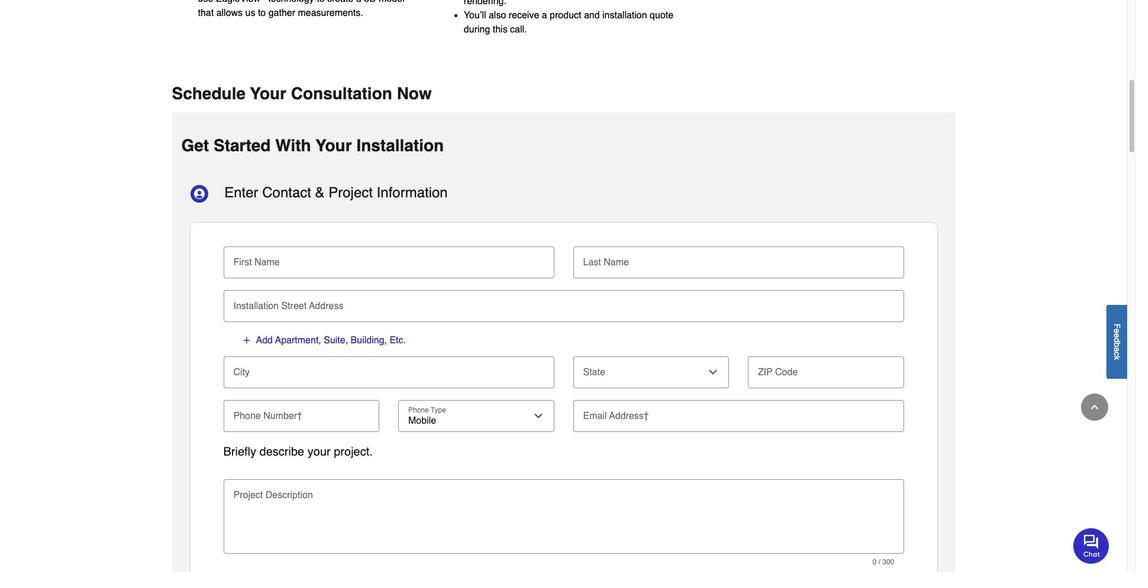 Task type: vqa. For each thing, say whether or not it's contained in the screenshot.
the left cooking
no



Task type: describe. For each thing, give the bounding box(es) containing it.
us
[[245, 8, 255, 18]]

1 e from the top
[[1113, 329, 1122, 334]]

description
[[266, 491, 313, 501]]

schedule
[[172, 84, 246, 103]]

contact and project information image
[[190, 185, 209, 204]]

create
[[327, 0, 354, 4]]

f
[[1113, 324, 1122, 329]]

get
[[181, 136, 209, 155]]

etc.
[[390, 336, 406, 346]]

chevron up image
[[1089, 402, 1101, 414]]

that
[[198, 8, 214, 18]]

chat invite button image
[[1074, 528, 1110, 564]]

contact
[[262, 185, 311, 201]]

suite,
[[324, 336, 348, 346]]

c
[[1113, 352, 1122, 356]]

first name
[[233, 258, 280, 268]]

installation street address
[[233, 301, 344, 312]]

get started with your installation
[[181, 136, 444, 155]]

phone
[[233, 411, 261, 422]]

city
[[233, 368, 250, 378]]

2 e from the top
[[1113, 334, 1122, 338]]

this
[[493, 25, 508, 35]]

Phone Number† text field
[[228, 401, 375, 427]]

quote
[[650, 10, 674, 21]]

information
[[377, 185, 448, 201]]

last name
[[583, 258, 629, 268]]

0 vertical spatial to
[[317, 0, 325, 4]]

email
[[583, 411, 607, 422]]

describe
[[260, 446, 304, 459]]

ZIP Code text field
[[753, 357, 899, 383]]

technology
[[268, 0, 314, 4]]

1 horizontal spatial installation
[[357, 136, 444, 155]]

you'll
[[464, 10, 486, 21]]

gather
[[269, 8, 295, 18]]

f e e d b a c k
[[1113, 324, 1122, 360]]

add
[[256, 336, 273, 346]]

0 horizontal spatial your
[[250, 84, 286, 103]]

add apartment, suite, building, etc.
[[256, 336, 406, 346]]

0
[[873, 559, 877, 567]]

1 vertical spatial to
[[258, 8, 266, 18]]

/
[[879, 559, 881, 567]]

f e e d b a c k button
[[1107, 305, 1128, 379]]

your
[[308, 446, 331, 459]]

Last Name text field
[[578, 247, 899, 273]]

address
[[309, 301, 344, 312]]

last
[[583, 258, 601, 268]]

enter
[[224, 185, 258, 201]]

City text field
[[228, 357, 550, 383]]

First Name text field
[[228, 247, 550, 273]]

zip
[[758, 368, 773, 378]]

also
[[489, 10, 506, 21]]

during
[[464, 25, 490, 35]]

plus image
[[242, 336, 251, 346]]

a for 3d
[[356, 0, 362, 4]]

3d
[[364, 0, 376, 4]]

project.
[[334, 446, 373, 459]]

k
[[1113, 356, 1122, 360]]

0 / 300
[[873, 559, 895, 567]]

project description
[[233, 491, 313, 501]]



Task type: locate. For each thing, give the bounding box(es) containing it.
1 vertical spatial your
[[316, 136, 352, 155]]

installation up information
[[357, 136, 444, 155]]

now
[[397, 84, 432, 103]]

to up measurements.
[[317, 0, 325, 4]]

technology to create a 3d model that allows us to gather measurements.
[[198, 0, 405, 18]]

e
[[1113, 329, 1122, 334], [1113, 334, 1122, 338]]

name right last
[[604, 258, 629, 268]]

1 vertical spatial installation
[[233, 301, 279, 312]]

name right first
[[255, 258, 280, 268]]

installation up add
[[233, 301, 279, 312]]

0 vertical spatial your
[[250, 84, 286, 103]]

phone number†
[[233, 411, 302, 422]]

project
[[329, 185, 373, 201], [233, 491, 263, 501]]

building,
[[351, 336, 387, 346]]

1 horizontal spatial a
[[542, 10, 547, 21]]

1 vertical spatial project
[[233, 491, 263, 501]]

0 horizontal spatial installation
[[233, 301, 279, 312]]

to right us
[[258, 8, 266, 18]]

300
[[883, 559, 895, 567]]

scroll to top element
[[1081, 394, 1109, 421]]

0 vertical spatial installation
[[357, 136, 444, 155]]

1 horizontal spatial project
[[329, 185, 373, 201]]

allows
[[216, 8, 243, 18]]

a right receive
[[542, 10, 547, 21]]

briefly describe your project.
[[223, 446, 373, 459]]

1 horizontal spatial to
[[317, 0, 325, 4]]

d
[[1113, 338, 1122, 343]]

0 vertical spatial a
[[356, 0, 362, 4]]

a left 3d in the top of the page
[[356, 0, 362, 4]]

&
[[315, 185, 325, 201]]

your
[[250, 84, 286, 103], [316, 136, 352, 155]]

1 vertical spatial a
[[542, 10, 547, 21]]

and
[[584, 10, 600, 21]]

number†
[[264, 411, 302, 422]]

a inside button
[[1113, 347, 1122, 352]]

installation
[[357, 136, 444, 155], [233, 301, 279, 312]]

e up d
[[1113, 329, 1122, 334]]

measurements.
[[298, 8, 363, 18]]

receive
[[509, 10, 539, 21]]

a inside technology to create a 3d model that allows us to gather measurements.
[[356, 0, 362, 4]]

code
[[775, 368, 798, 378]]

call.
[[510, 25, 527, 35]]

project right &
[[329, 185, 373, 201]]

briefly
[[223, 446, 256, 459]]

2 horizontal spatial a
[[1113, 347, 1122, 352]]

1 name from the left
[[255, 258, 280, 268]]

Installation Street Address text field
[[228, 291, 899, 317]]

Project Description text field
[[228, 497, 899, 549]]

started
[[214, 136, 271, 155]]

0 vertical spatial project
[[329, 185, 373, 201]]

a up k
[[1113, 347, 1122, 352]]

you'll also receive a product and installation quote during this call.
[[464, 10, 674, 35]]

address†
[[609, 411, 649, 422]]

street
[[281, 301, 307, 312]]

first
[[233, 258, 252, 268]]

enter contact & project information
[[224, 185, 448, 201]]

2 vertical spatial a
[[1113, 347, 1122, 352]]

schedule your consultation now
[[172, 84, 432, 103]]

2 name from the left
[[604, 258, 629, 268]]

b
[[1113, 343, 1122, 347]]

0 horizontal spatial project
[[233, 491, 263, 501]]

a inside you'll also receive a product and installation quote during this call.
[[542, 10, 547, 21]]

email address†
[[583, 411, 649, 422]]

your right with
[[316, 136, 352, 155]]

name
[[255, 258, 280, 268], [604, 258, 629, 268]]

name for last name
[[604, 258, 629, 268]]

apartment,
[[275, 336, 321, 346]]

model
[[379, 0, 405, 4]]

a
[[356, 0, 362, 4], [542, 10, 547, 21], [1113, 347, 1122, 352]]

0 horizontal spatial a
[[356, 0, 362, 4]]

1 horizontal spatial name
[[604, 258, 629, 268]]

to
[[317, 0, 325, 4], [258, 8, 266, 18]]

0 horizontal spatial name
[[255, 258, 280, 268]]

e up b
[[1113, 334, 1122, 338]]

consultation
[[291, 84, 392, 103]]

add apartment, suite, building, etc. button
[[241, 334, 407, 348]]

with
[[275, 136, 311, 155]]

1 horizontal spatial your
[[316, 136, 352, 155]]

project left description
[[233, 491, 263, 501]]

name for first name
[[255, 258, 280, 268]]

0 horizontal spatial to
[[258, 8, 266, 18]]

product
[[550, 10, 582, 21]]

a for product
[[542, 10, 547, 21]]

your up with
[[250, 84, 286, 103]]

zip code
[[758, 368, 798, 378]]

Email Address† text field
[[578, 401, 899, 427]]

installation
[[603, 10, 647, 21]]



